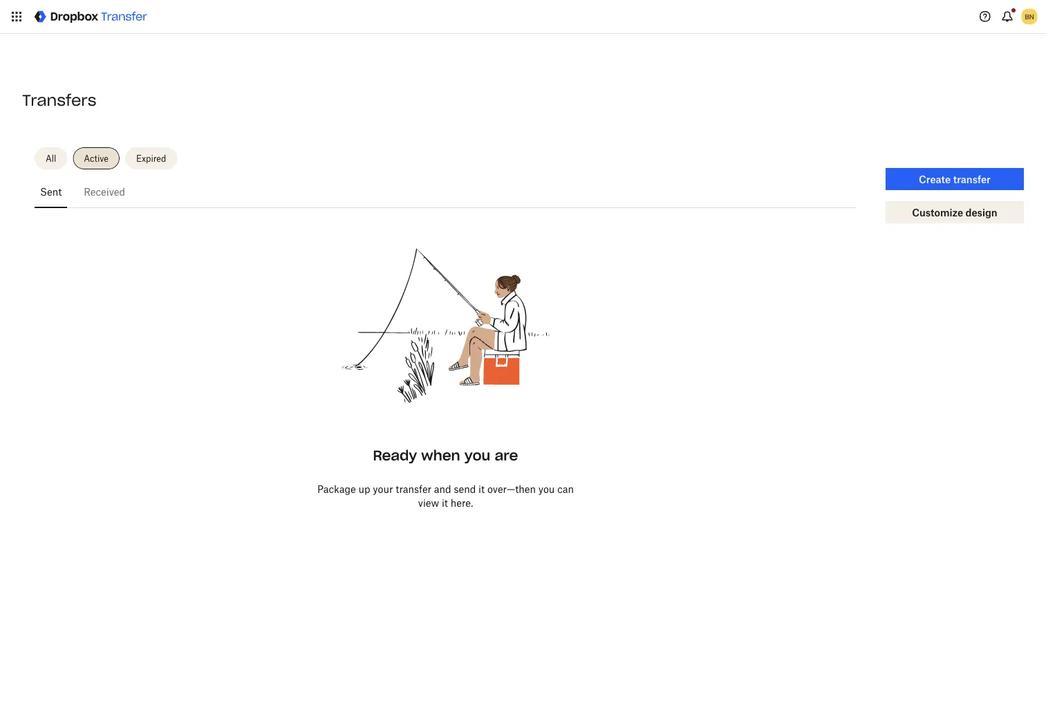 Task type: describe. For each thing, give the bounding box(es) containing it.
all button
[[35, 147, 67, 169]]

customize design
[[912, 206, 997, 218]]

package
[[317, 483, 356, 495]]

design
[[966, 206, 997, 218]]

transfer inside package up your transfer and send it over—then you can view it here.
[[396, 483, 431, 495]]

0 horizontal spatial you
[[465, 447, 490, 464]]

expired
[[136, 153, 166, 164]]

when
[[421, 447, 460, 464]]

can
[[557, 483, 574, 495]]

sent
[[40, 186, 62, 197]]

you inside package up your transfer and send it over—then you can view it here.
[[538, 483, 555, 495]]

are
[[495, 447, 518, 464]]

expired button
[[125, 147, 177, 169]]

transfer inside button
[[953, 173, 991, 185]]

up
[[358, 483, 370, 495]]

ready
[[373, 447, 417, 464]]



Task type: locate. For each thing, give the bounding box(es) containing it.
active button
[[73, 147, 120, 169]]

you
[[465, 447, 490, 464], [538, 483, 555, 495]]

1 horizontal spatial transfer
[[953, 173, 991, 185]]

1 horizontal spatial it
[[478, 483, 485, 495]]

1 vertical spatial transfer
[[396, 483, 431, 495]]

view
[[418, 497, 439, 509]]

ready when you are
[[373, 447, 518, 464]]

package up your transfer and send it over—then you can view it here.
[[317, 483, 574, 509]]

1 vertical spatial you
[[538, 483, 555, 495]]

sent tab
[[35, 175, 67, 208]]

bn button
[[1018, 6, 1041, 28]]

0 vertical spatial you
[[465, 447, 490, 464]]

transfer up design on the right of page
[[953, 173, 991, 185]]

here.
[[451, 497, 473, 509]]

customize design button
[[886, 201, 1024, 223]]

tab list
[[35, 175, 857, 208]]

0 horizontal spatial it
[[442, 497, 448, 509]]

create
[[919, 173, 951, 185]]

it down and
[[442, 497, 448, 509]]

and
[[434, 483, 451, 495]]

received
[[84, 186, 125, 197]]

bn
[[1025, 12, 1034, 21]]

transfer
[[953, 173, 991, 185], [396, 483, 431, 495]]

your
[[373, 483, 393, 495]]

customize
[[912, 206, 963, 218]]

create transfer
[[919, 173, 991, 185]]

1 vertical spatial it
[[442, 497, 448, 509]]

create transfer button
[[886, 168, 1024, 190]]

you left can
[[538, 483, 555, 495]]

tab list containing sent
[[35, 175, 857, 208]]

transfers
[[22, 91, 97, 110]]

0 vertical spatial transfer
[[953, 173, 991, 185]]

transfer up view
[[396, 483, 431, 495]]

received tab
[[78, 175, 131, 208]]

1 horizontal spatial you
[[538, 483, 555, 495]]

it
[[478, 483, 485, 495], [442, 497, 448, 509]]

it right the send
[[478, 483, 485, 495]]

over—then
[[487, 483, 536, 495]]

all
[[46, 153, 56, 164]]

active
[[84, 153, 109, 164]]

0 horizontal spatial transfer
[[396, 483, 431, 495]]

0 vertical spatial it
[[478, 483, 485, 495]]

you left are
[[465, 447, 490, 464]]

send
[[454, 483, 476, 495]]



Task type: vqa. For each thing, say whether or not it's contained in the screenshot.
Pending Your Signature
no



